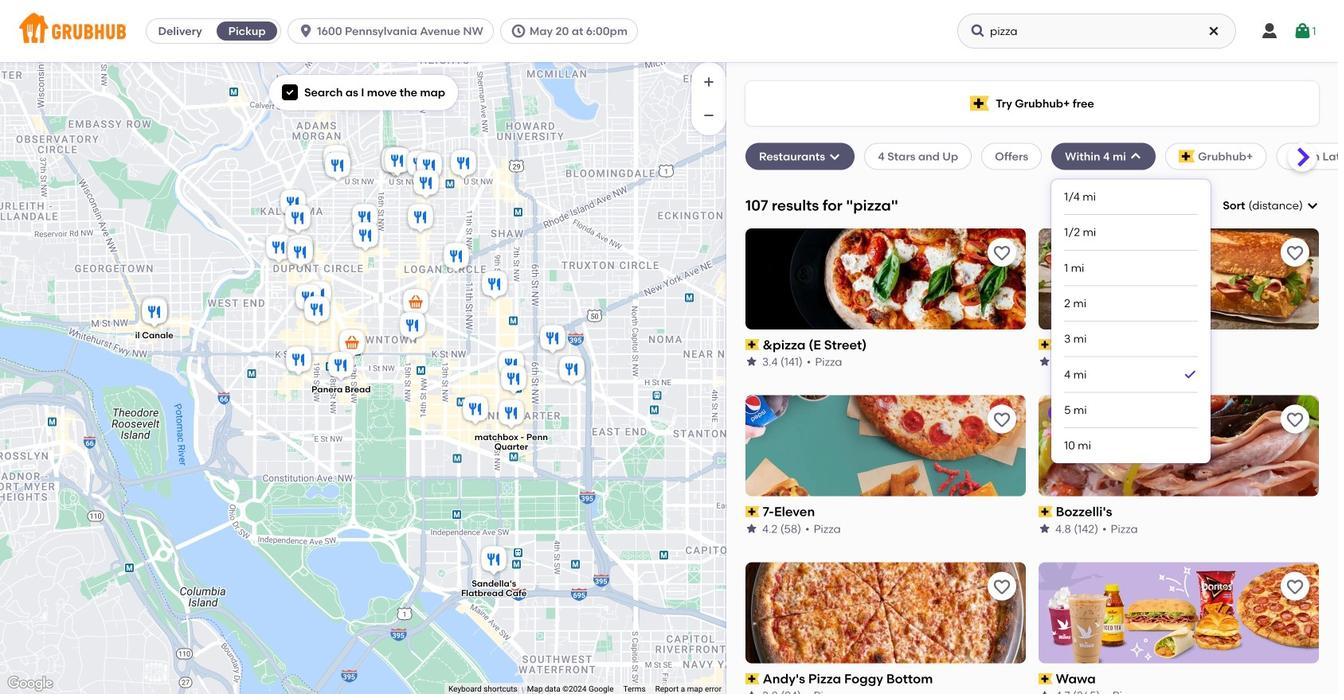 Task type: locate. For each thing, give the bounding box(es) containing it.
plus icon image
[[701, 74, 717, 90]]

1 vertical spatial grubhub plus flag logo image
[[1179, 150, 1196, 163]]

star icon image for "andy's pizza foggy bottom logo"
[[746, 690, 759, 695]]

subscription pass image for "andy's pizza foggy bottom logo"
[[746, 674, 760, 685]]

0 vertical spatial grubhub plus flag logo image
[[971, 96, 990, 111]]

0 vertical spatial subscription pass image
[[1039, 340, 1053, 351]]

sandella's flatbread cafe image
[[478, 544, 510, 579]]

subscription pass image for &pizza (e street) logo
[[746, 340, 760, 351]]

1 horizontal spatial svg image
[[511, 23, 527, 39]]

check icon image
[[1183, 367, 1199, 383]]

duccini's pizza image
[[322, 150, 354, 185]]

flavio restaurant & bar image
[[139, 295, 171, 330]]

svg image
[[1261, 22, 1280, 41], [1294, 22, 1313, 41], [1208, 25, 1221, 37], [285, 88, 295, 97], [829, 150, 842, 163], [1130, 150, 1143, 163], [1307, 199, 1320, 212]]

1 vertical spatial subscription pass image
[[746, 507, 760, 518]]

7 eleven image
[[336, 328, 368, 363]]

certo! image
[[263, 232, 295, 267]]

list box
[[1065, 180, 1199, 464]]

star icon image for panera bread logo
[[1039, 356, 1052, 369]]

pizza boli's image
[[379, 145, 410, 180]]

star icon image
[[746, 356, 759, 369], [1039, 356, 1052, 369], [746, 523, 759, 536], [1039, 523, 1052, 536], [746, 690, 759, 695], [1039, 690, 1052, 695]]

subscription pass image
[[1039, 340, 1053, 351], [746, 507, 760, 518], [1039, 674, 1053, 685]]

minus icon image
[[701, 108, 717, 124]]

option
[[1065, 358, 1199, 393]]

svg image
[[298, 23, 314, 39], [511, 23, 527, 39], [971, 23, 987, 39]]

2 horizontal spatial svg image
[[971, 23, 987, 39]]

andy's pizza foggy bottom image
[[283, 344, 315, 379]]

manny & olga's pizza image
[[410, 167, 442, 202]]

&pizza (e street) logo image
[[746, 229, 1027, 330]]

90 second pizza (chinatown) image
[[498, 363, 530, 398]]

busboys and poets - 450 k image
[[537, 323, 569, 358]]

None field
[[1224, 198, 1320, 214]]

0 vertical spatial subscription pass image
[[746, 340, 760, 351]]

0 horizontal spatial svg image
[[298, 23, 314, 39]]

pizza corner image
[[382, 145, 414, 180]]

star icon image for &pizza (e street) logo
[[746, 356, 759, 369]]

subscription pass image
[[746, 340, 760, 351], [1039, 507, 1053, 518], [746, 674, 760, 685]]

sette osteria- dupont circle image
[[282, 202, 314, 238]]

jumbo pizza image
[[414, 150, 446, 185]]

2 vertical spatial subscription pass image
[[746, 674, 760, 685]]

1 vertical spatial subscription pass image
[[1039, 507, 1053, 518]]

dupont pizza image
[[285, 237, 316, 272]]

vapiano pizza image
[[277, 187, 309, 222]]

bolis wild wings and slices image
[[379, 144, 410, 179]]

2 svg image from the left
[[511, 23, 527, 39]]

grubhub plus flag logo image
[[971, 96, 990, 111], [1179, 150, 1196, 163]]

bulldog pizza image
[[496, 349, 528, 384]]

google image
[[4, 674, 57, 695]]

il canale image
[[139, 296, 171, 332]]



Task type: vqa. For each thing, say whether or not it's contained in the screenshot.
bottommost subscription pass icon
yes



Task type: describe. For each thing, give the bounding box(es) containing it.
pizzoli's pizza image
[[441, 241, 473, 276]]

pizzeria paradiso image
[[285, 233, 316, 268]]

wiseguy pizza image
[[303, 279, 335, 314]]

dc pizza & kabob image
[[320, 143, 352, 178]]

bozzelli's image
[[397, 310, 429, 345]]

90 second pizza image
[[404, 148, 436, 183]]

wawa image
[[400, 287, 432, 322]]

1 horizontal spatial grubhub plus flag logo image
[[1179, 150, 1196, 163]]

sette osteria image
[[405, 202, 437, 237]]

matchbox - penn quarter image
[[496, 398, 528, 433]]

dc pizza image
[[301, 294, 333, 329]]

subscription pass image for 7-eleven logo
[[746, 507, 760, 518]]

0 horizontal spatial grubhub plus flag logo image
[[971, 96, 990, 111]]

dupont italian kitchen image
[[349, 202, 381, 237]]

7-eleven logo image
[[746, 396, 1027, 497]]

1 svg image from the left
[[298, 23, 314, 39]]

map region
[[0, 62, 727, 695]]

panera bread logo image
[[1039, 229, 1320, 330]]

all-purpose shaw image
[[479, 269, 511, 304]]

pines of florence image
[[292, 282, 324, 317]]

Search for food, convenience, alcohol... search field
[[958, 14, 1237, 49]]

2 vertical spatial subscription pass image
[[1039, 674, 1053, 685]]

panera bread image
[[325, 350, 357, 385]]

&pizza (e street) image
[[460, 394, 492, 429]]

wiseguy pizza - chinatown image
[[556, 354, 588, 389]]

italian kitchen (dc) image
[[448, 147, 480, 183]]

andy's pizza foggy bottom logo image
[[746, 563, 1027, 664]]

main navigation navigation
[[0, 0, 1339, 62]]

star icon image for 7-eleven logo
[[746, 523, 759, 536]]

3 svg image from the left
[[971, 23, 987, 39]]

subscription pass image for panera bread logo
[[1039, 340, 1053, 351]]

trio bistro image
[[350, 220, 382, 255]]



